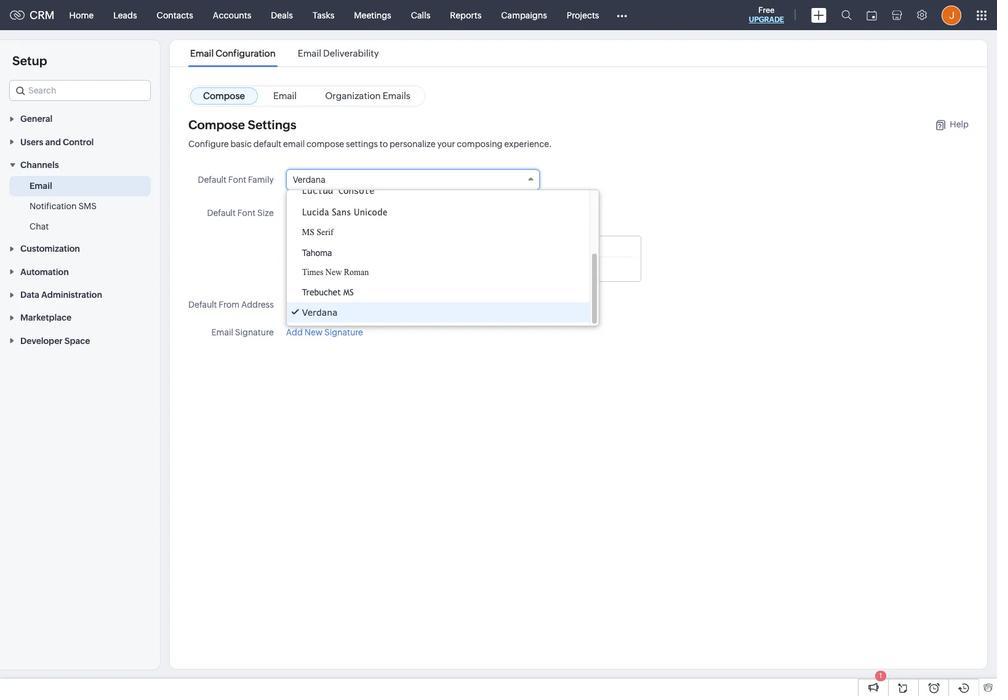 Task type: describe. For each thing, give the bounding box(es) containing it.
channels button
[[0, 153, 160, 176]]

calls link
[[401, 0, 440, 30]]

email deliverability link
[[296, 48, 381, 58]]

compose link
[[190, 87, 258, 105]]

default font family
[[198, 175, 274, 185]]

Verdana field
[[286, 169, 540, 190]]

tahoma
[[302, 248, 332, 258]]

sms
[[78, 201, 97, 211]]

compose for compose settings
[[188, 118, 245, 132]]

new for add
[[305, 328, 323, 337]]

control
[[63, 137, 94, 147]]

email deliverability
[[298, 48, 379, 58]]

trebuchet
[[302, 288, 341, 297]]

settings
[[346, 139, 378, 149]]

users and control
[[20, 137, 94, 147]]

automation button
[[0, 260, 160, 283]]

configure basic default email compose settings to personalize your composing experience.
[[188, 139, 552, 149]]

leads link
[[104, 0, 147, 30]]

compose settings
[[188, 118, 297, 132]]

the quick brown fox jumped over the lazy dog
[[294, 264, 438, 271]]

configuration
[[216, 48, 276, 58]]

marketplace button
[[0, 306, 160, 329]]

font for size
[[237, 208, 256, 218]]

your
[[437, 139, 455, 149]]

reports
[[450, 10, 482, 20]]

channels
[[20, 160, 59, 170]]

create menu element
[[804, 0, 834, 30]]

users
[[20, 137, 43, 147]]

setup
[[12, 54, 47, 68]]

home
[[69, 10, 94, 20]]

experience.
[[505, 139, 552, 149]]

preview
[[294, 244, 326, 254]]

default for default font family
[[198, 175, 227, 185]]

free upgrade
[[749, 6, 785, 24]]

crm link
[[10, 9, 55, 22]]

over
[[385, 264, 398, 271]]

family
[[248, 175, 274, 185]]

composing
[[457, 139, 503, 149]]

fox
[[348, 264, 357, 271]]

help
[[950, 119, 969, 129]]

email for right email link
[[273, 91, 297, 101]]

search element
[[834, 0, 860, 30]]

sans
[[332, 207, 351, 217]]

general
[[20, 114, 53, 124]]

verdana inside verdana field
[[293, 175, 326, 185]]

emails
[[383, 91, 411, 101]]

data
[[20, 290, 39, 300]]

email for email signature
[[211, 328, 233, 337]]

the
[[294, 264, 306, 271]]

times
[[302, 268, 324, 277]]

organization emails link
[[312, 87, 424, 105]]

email configuration link
[[188, 48, 278, 58]]

add
[[286, 328, 303, 337]]

email inside channels region
[[30, 181, 52, 191]]

customization
[[20, 244, 80, 254]]

add new signature
[[286, 328, 363, 337]]

meetings link
[[344, 0, 401, 30]]

ms inside option
[[344, 288, 354, 297]]

1 vertical spatial email link
[[30, 180, 52, 192]]

1
[[880, 672, 883, 680]]

crm
[[30, 9, 55, 22]]

times new roman
[[302, 268, 369, 277]]

email signature
[[211, 328, 274, 337]]

quick
[[308, 264, 324, 271]]

developer
[[20, 336, 63, 346]]

dog
[[427, 264, 438, 271]]

compose
[[307, 139, 344, 149]]

default font size
[[207, 208, 274, 218]]

marketplace
[[20, 313, 71, 323]]

configure
[[188, 139, 229, 149]]

automation
[[20, 267, 69, 277]]

meetings
[[354, 10, 391, 20]]

notification sms link
[[30, 200, 97, 212]]

lucida sans unicode
[[302, 207, 388, 217]]

calls
[[411, 10, 431, 20]]

reports link
[[440, 0, 492, 30]]

font for family
[[228, 175, 246, 185]]

developer space button
[[0, 329, 160, 352]]

calendar image
[[867, 10, 877, 20]]

projects link
[[557, 0, 609, 30]]



Task type: vqa. For each thing, say whether or not it's contained in the screenshot.
Verdana
yes



Task type: locate. For each thing, give the bounding box(es) containing it.
brown
[[326, 264, 345, 271]]

email for email deliverability
[[298, 48, 321, 58]]

organization emails
[[325, 91, 411, 101]]

accounts
[[213, 10, 251, 20]]

new for times
[[326, 268, 342, 277]]

0 vertical spatial compose
[[203, 91, 245, 101]]

administration
[[41, 290, 102, 300]]

0 vertical spatial default
[[198, 175, 227, 185]]

new right quick
[[326, 268, 342, 277]]

lucida console
[[302, 185, 375, 196]]

None field
[[9, 80, 151, 101]]

free
[[759, 6, 775, 15]]

email inside email link
[[273, 91, 297, 101]]

data administration
[[20, 290, 102, 300]]

channels region
[[0, 176, 160, 237]]

tasks
[[313, 10, 335, 20]]

lucida sans unicode option
[[287, 202, 590, 222]]

lucida console option
[[287, 180, 590, 202]]

1 vertical spatial lucida
[[302, 207, 329, 217]]

deals link
[[261, 0, 303, 30]]

lucida up sans
[[302, 185, 333, 196]]

users and control button
[[0, 130, 160, 153]]

accounts link
[[203, 0, 261, 30]]

search image
[[842, 10, 852, 20]]

size
[[257, 208, 274, 218]]

verdana up lucida console
[[293, 175, 326, 185]]

email down tasks on the left of page
[[298, 48, 321, 58]]

to
[[380, 139, 388, 149]]

email down from on the top left of the page
[[211, 328, 233, 337]]

times new roman option
[[287, 263, 590, 283]]

1 vertical spatial new
[[305, 328, 323, 337]]

leads
[[113, 10, 137, 20]]

compose inside compose link
[[203, 91, 245, 101]]

email left the configuration
[[190, 48, 214, 58]]

default down default font family
[[207, 208, 236, 218]]

0 vertical spatial email link
[[260, 87, 310, 105]]

1 vertical spatial compose
[[188, 118, 245, 132]]

projects
[[567, 10, 599, 20]]

1 vertical spatial font
[[237, 208, 256, 218]]

tahoma option
[[287, 243, 590, 263]]

campaigns link
[[492, 0, 557, 30]]

lucida
[[302, 185, 333, 196], [302, 207, 329, 217]]

verdana
[[293, 175, 326, 185], [302, 307, 338, 318]]

ms inside option
[[302, 227, 315, 238]]

general button
[[0, 107, 160, 130]]

basic
[[231, 139, 252, 149]]

0 vertical spatial new
[[326, 268, 342, 277]]

home link
[[59, 0, 104, 30]]

deals
[[271, 10, 293, 20]]

default from address
[[188, 300, 274, 310]]

default
[[198, 175, 227, 185], [207, 208, 236, 218], [188, 300, 217, 310]]

chat link
[[30, 220, 49, 233]]

ms serif
[[302, 227, 334, 238]]

customization button
[[0, 237, 160, 260]]

lazy
[[413, 264, 425, 271]]

email link up settings
[[260, 87, 310, 105]]

1 vertical spatial ms
[[344, 288, 354, 297]]

space
[[65, 336, 90, 346]]

email link
[[260, 87, 310, 105], [30, 180, 52, 192]]

lucida console list box
[[287, 180, 599, 326]]

campaigns
[[501, 10, 547, 20]]

email down channels
[[30, 181, 52, 191]]

compose for compose
[[203, 91, 245, 101]]

default for default font size
[[207, 208, 236, 218]]

tasks link
[[303, 0, 344, 30]]

signature
[[235, 328, 274, 337], [324, 328, 363, 337]]

email configuration
[[190, 48, 276, 58]]

contacts
[[157, 10, 193, 20]]

1 signature from the left
[[235, 328, 274, 337]]

default for default from address
[[188, 300, 217, 310]]

email link down channels
[[30, 180, 52, 192]]

the
[[400, 264, 410, 271]]

notification
[[30, 201, 77, 211]]

roman
[[344, 268, 369, 277]]

1 horizontal spatial ms
[[344, 288, 354, 297]]

0 horizontal spatial ms
[[302, 227, 315, 238]]

contacts link
[[147, 0, 203, 30]]

trebuchet ms
[[302, 288, 354, 297]]

data administration button
[[0, 283, 160, 306]]

1 horizontal spatial signature
[[324, 328, 363, 337]]

lucida for lucida console
[[302, 185, 333, 196]]

organization
[[325, 91, 381, 101]]

ms
[[302, 227, 315, 238], [344, 288, 354, 297]]

compose up configure
[[188, 118, 245, 132]]

font
[[228, 175, 246, 185], [237, 208, 256, 218]]

lucida up 'ms serif'
[[302, 207, 329, 217]]

email
[[283, 139, 305, 149]]

new right add
[[305, 328, 323, 337]]

font left size at the left of the page
[[237, 208, 256, 218]]

ms down 'roman'
[[344, 288, 354, 297]]

create menu image
[[812, 8, 827, 22]]

default down configure
[[198, 175, 227, 185]]

email
[[190, 48, 214, 58], [298, 48, 321, 58], [273, 91, 297, 101], [30, 181, 52, 191], [211, 328, 233, 337]]

from
[[219, 300, 240, 310]]

0 vertical spatial verdana
[[293, 175, 326, 185]]

profile image
[[942, 5, 962, 25]]

trebuchet ms option
[[287, 283, 590, 302]]

email up settings
[[273, 91, 297, 101]]

signature down address
[[235, 328, 274, 337]]

2 signature from the left
[[324, 328, 363, 337]]

1 vertical spatial verdana
[[302, 307, 338, 318]]

signature down trebuchet ms
[[324, 328, 363, 337]]

1 vertical spatial default
[[207, 208, 236, 218]]

verdana inside verdana option
[[302, 307, 338, 318]]

new
[[326, 268, 342, 277], [305, 328, 323, 337]]

ms serif option
[[287, 222, 590, 243]]

jumped
[[359, 264, 383, 271]]

deliverability
[[323, 48, 379, 58]]

ms up 'preview'
[[302, 227, 315, 238]]

new inside times new roman option
[[326, 268, 342, 277]]

2 vertical spatial default
[[188, 300, 217, 310]]

verdana down trebuchet
[[302, 307, 338, 318]]

0 horizontal spatial signature
[[235, 328, 274, 337]]

1 horizontal spatial email link
[[260, 87, 310, 105]]

lucida for lucida sans unicode
[[302, 207, 329, 217]]

notification sms
[[30, 201, 97, 211]]

1 horizontal spatial new
[[326, 268, 342, 277]]

Other Modules field
[[609, 5, 636, 25]]

compose
[[203, 91, 245, 101], [188, 118, 245, 132]]

compose up compose settings
[[203, 91, 245, 101]]

address
[[241, 300, 274, 310]]

personalize
[[390, 139, 436, 149]]

0 horizontal spatial email link
[[30, 180, 52, 192]]

developer space
[[20, 336, 90, 346]]

profile element
[[935, 0, 969, 30]]

2 lucida from the top
[[302, 207, 329, 217]]

font left the 'family' at the top left
[[228, 175, 246, 185]]

0 horizontal spatial new
[[305, 328, 323, 337]]

0 vertical spatial lucida
[[302, 185, 333, 196]]

Search text field
[[10, 81, 150, 100]]

1 lucida from the top
[[302, 185, 333, 196]]

verdana option
[[287, 302, 590, 323]]

0 vertical spatial font
[[228, 175, 246, 185]]

default
[[254, 139, 281, 149]]

upgrade
[[749, 15, 785, 24]]

list containing email configuration
[[179, 40, 390, 67]]

unicode
[[354, 207, 388, 217]]

0 vertical spatial ms
[[302, 227, 315, 238]]

email for email configuration
[[190, 48, 214, 58]]

default left from on the top left of the page
[[188, 300, 217, 310]]

list
[[179, 40, 390, 67]]

serif
[[317, 227, 334, 238]]

console
[[338, 185, 375, 196]]

chat
[[30, 222, 49, 232]]



